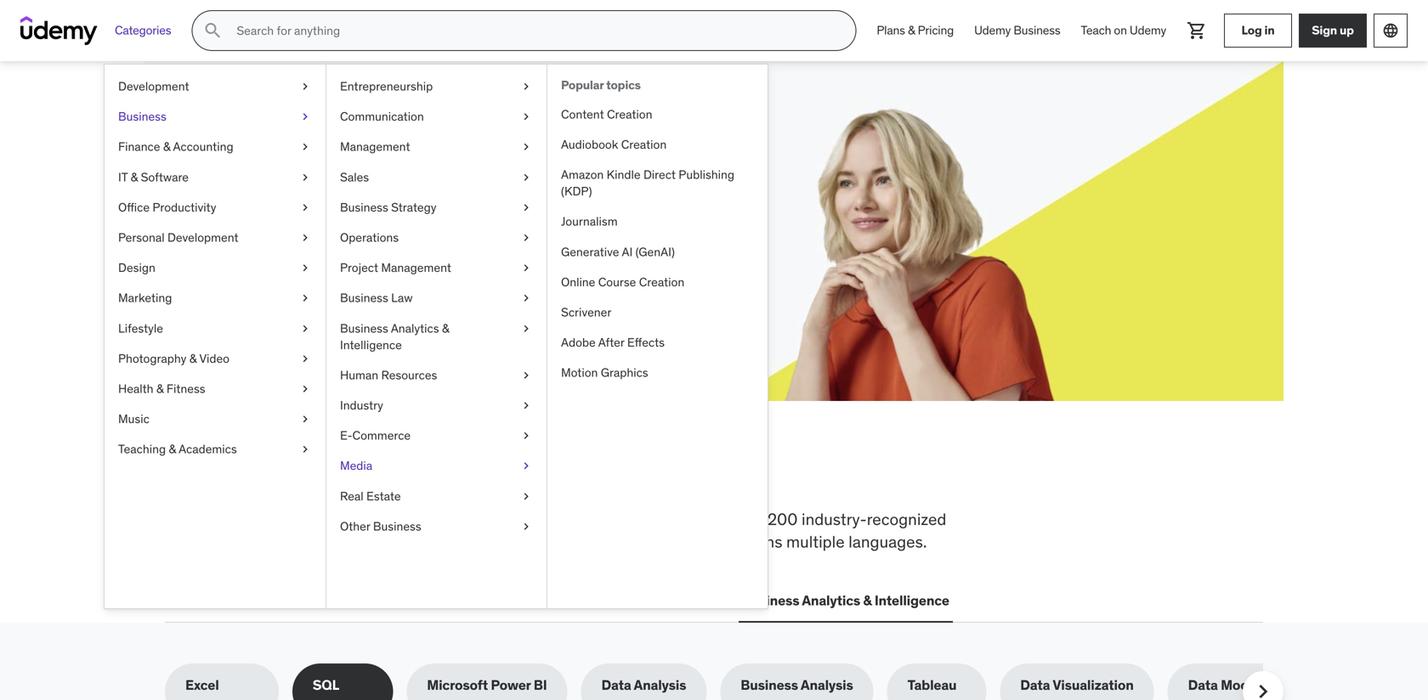 Task type: vqa. For each thing, say whether or not it's contained in the screenshot.
MASTERCLASS
no



Task type: describe. For each thing, give the bounding box(es) containing it.
with
[[362, 177, 387, 195]]

business inside topic filters element
[[741, 677, 798, 694]]

log in
[[1242, 23, 1275, 38]]

photography & video link
[[105, 344, 326, 374]]

journalism link
[[548, 207, 768, 237]]

management link
[[327, 132, 547, 162]]

analysis for data analysis
[[634, 677, 686, 694]]

content
[[561, 107, 604, 122]]

photography
[[118, 351, 187, 366]]

xsmall image for project management
[[520, 260, 533, 276]]

analytics for business analytics & intelligence "link"
[[391, 321, 439, 336]]

law
[[391, 291, 413, 306]]

1 vertical spatial management
[[381, 260, 451, 276]]

just
[[516, 177, 539, 195]]

xsmall image for business analytics & intelligence
[[520, 320, 533, 337]]

course.
[[401, 177, 445, 195]]

graphics
[[601, 365, 648, 381]]

popular
[[561, 77, 604, 93]]

1 horizontal spatial in
[[1265, 23, 1275, 38]]

finance & accounting link
[[105, 132, 326, 162]]

business inside button
[[742, 592, 800, 610]]

project management
[[340, 260, 451, 276]]

potential
[[305, 177, 358, 195]]

business strategy
[[340, 200, 437, 215]]

journalism
[[561, 214, 618, 229]]

2 vertical spatial creation
[[639, 275, 685, 290]]

0 vertical spatial skills
[[282, 453, 374, 497]]

motion graphics
[[561, 365, 648, 381]]

skills inside covering critical workplace skills to technical topics, including prep content for over 200 industry-recognized certifications, our catalog supports well-rounded professional development and spans multiple languages.
[[364, 509, 400, 530]]

science
[[550, 592, 600, 610]]

microsoft
[[427, 677, 488, 694]]

xsmall image for finance & accounting
[[298, 139, 312, 155]]

analysis for business analysis
[[801, 677, 853, 694]]

catalog
[[294, 532, 348, 552]]

audiobook
[[561, 137, 618, 152]]

communication for communication button
[[621, 592, 722, 610]]

power
[[491, 677, 531, 694]]

& for academics
[[169, 442, 176, 457]]

0 horizontal spatial in
[[535, 453, 568, 497]]

operations
[[340, 230, 399, 245]]

plans
[[877, 23, 905, 38]]

tableau
[[908, 677, 957, 694]]

media
[[340, 459, 373, 474]]

business strategy link
[[327, 192, 547, 223]]

real estate
[[340, 489, 401, 504]]

project management link
[[327, 253, 547, 283]]

0 vertical spatial management
[[340, 139, 410, 154]]

over
[[733, 509, 764, 530]]

plans & pricing
[[877, 23, 954, 38]]

course
[[598, 275, 636, 290]]

xsmall image for sales
[[520, 169, 533, 186]]

motion
[[561, 365, 598, 381]]

0 vertical spatial development
[[118, 79, 189, 94]]

spans
[[740, 532, 783, 552]]

xsmall image for media
[[520, 458, 533, 475]]

it for it certifications
[[305, 592, 317, 610]]

web development button
[[165, 581, 288, 622]]

adobe
[[561, 335, 596, 350]]

& for pricing
[[908, 23, 915, 38]]

generative ai  (genai)
[[561, 244, 675, 260]]

other business link
[[327, 512, 547, 542]]

critical
[[234, 509, 282, 530]]

creation for audiobook creation
[[621, 137, 667, 152]]

lifestyle link
[[105, 314, 326, 344]]

publishing
[[679, 167, 735, 182]]

sign
[[1312, 23, 1338, 38]]

sign up
[[1312, 23, 1354, 38]]

xsmall image for lifestyle
[[298, 320, 312, 337]]

amazon kindle direct publishing (kdp)
[[561, 167, 735, 199]]

xsmall image for development
[[298, 78, 312, 95]]

a
[[391, 177, 398, 195]]

office productivity link
[[105, 192, 326, 223]]

resources
[[381, 368, 437, 383]]

xsmall image for health & fitness
[[298, 381, 312, 398]]

project
[[340, 260, 378, 276]]

business analysis
[[741, 677, 853, 694]]

accounting
[[173, 139, 233, 154]]

starting
[[449, 177, 498, 195]]

e-commerce
[[340, 428, 411, 444]]

development link
[[105, 71, 326, 102]]

xsmall image for industry
[[520, 398, 533, 414]]

& for accounting
[[163, 139, 170, 154]]

languages.
[[849, 532, 927, 552]]

categories button
[[105, 10, 181, 51]]

industry link
[[327, 391, 547, 421]]

teach on udemy
[[1081, 23, 1167, 38]]

data for data visualization
[[1021, 677, 1050, 694]]

xsmall image for design
[[298, 260, 312, 276]]

generative ai  (genai) link
[[548, 237, 768, 267]]

business law
[[340, 291, 413, 306]]

business analytics & intelligence button
[[739, 581, 953, 622]]

microsoft power bi
[[427, 677, 547, 694]]

data modeling
[[1188, 677, 1281, 694]]

e-
[[340, 428, 352, 444]]

xsmall image for photography & video
[[298, 351, 312, 367]]

xsmall image for personal development
[[298, 230, 312, 246]]

udemy business link
[[964, 10, 1071, 51]]

(genai)
[[636, 244, 675, 260]]

human resources link
[[327, 360, 547, 391]]

place
[[642, 453, 731, 497]]

shopping cart with 0 items image
[[1187, 20, 1207, 41]]

software
[[141, 169, 189, 185]]

recognized
[[867, 509, 947, 530]]

creation for content creation
[[607, 107, 653, 122]]

xsmall image for marketing
[[298, 290, 312, 307]]

after
[[598, 335, 625, 350]]

skills
[[226, 135, 302, 170]]

0 vertical spatial your
[[352, 135, 414, 170]]

real estate link
[[327, 482, 547, 512]]

business inside "link"
[[340, 321, 388, 336]]

teach
[[1081, 23, 1112, 38]]

our
[[267, 532, 290, 552]]

development
[[611, 532, 705, 552]]



Task type: locate. For each thing, give the bounding box(es) containing it.
it inside button
[[305, 592, 317, 610]]

business analytics & intelligence down multiple
[[742, 592, 950, 610]]

video
[[199, 351, 230, 366]]

intelligence
[[340, 337, 402, 353], [875, 592, 950, 610]]

analytics inside button
[[802, 592, 861, 610]]

development for web
[[200, 592, 285, 610]]

teach on udemy link
[[1071, 10, 1177, 51]]

next image
[[1250, 679, 1277, 701]]

0 vertical spatial communication
[[340, 109, 424, 124]]

xsmall image inside the it & software link
[[298, 169, 312, 186]]

it left certifications
[[305, 592, 317, 610]]

xsmall image inside human resources link
[[520, 367, 533, 384]]

intelligence up human
[[340, 337, 402, 353]]

& up office at the top
[[131, 169, 138, 185]]

xsmall image inside office productivity link
[[298, 199, 312, 216]]

expand
[[226, 177, 272, 195]]

1 vertical spatial in
[[535, 453, 568, 497]]

media link
[[327, 451, 547, 482]]

communication down development
[[621, 592, 722, 610]]

1 horizontal spatial it
[[305, 592, 317, 610]]

xsmall image for operations
[[520, 230, 533, 246]]

xsmall image inside the business strategy link
[[520, 199, 533, 216]]

content creation link
[[548, 99, 768, 130]]

commerce
[[352, 428, 411, 444]]

personal
[[118, 230, 165, 245]]

in up including
[[535, 453, 568, 497]]

choose a language image
[[1383, 22, 1400, 39]]

udemy right on
[[1130, 23, 1167, 38]]

1 vertical spatial your
[[275, 177, 301, 195]]

xsmall image inside business analytics & intelligence "link"
[[520, 320, 533, 337]]

business analytics & intelligence for business analytics & intelligence button
[[742, 592, 950, 610]]

technical
[[422, 509, 488, 530]]

data for data analysis
[[602, 677, 631, 694]]

other
[[340, 519, 370, 534]]

xsmall image inside e-commerce link
[[520, 428, 533, 444]]

your up with
[[352, 135, 414, 170]]

1 vertical spatial communication
[[621, 592, 722, 610]]

xsmall image for human resources
[[520, 367, 533, 384]]

design link
[[105, 253, 326, 283]]

xsmall image for business
[[298, 108, 312, 125]]

for up and
[[709, 509, 729, 530]]

1 vertical spatial business analytics & intelligence
[[742, 592, 950, 610]]

xsmall image
[[298, 78, 312, 95], [298, 199, 312, 216], [298, 260, 312, 276], [298, 290, 312, 307], [520, 290, 533, 307], [298, 320, 312, 337], [520, 320, 533, 337], [520, 367, 533, 384], [298, 381, 312, 398], [298, 441, 312, 458], [520, 458, 533, 475]]

1 horizontal spatial analytics
[[802, 592, 861, 610]]

xsmall image for teaching & academics
[[298, 441, 312, 458]]

covering
[[165, 509, 230, 530]]

creation inside "link"
[[607, 107, 653, 122]]

for up potential
[[307, 135, 347, 170]]

workplace
[[286, 509, 360, 530]]

data left modeling
[[1188, 677, 1218, 694]]

visualization
[[1053, 677, 1134, 694]]

2 udemy from the left
[[1130, 23, 1167, 38]]

xsmall image inside health & fitness link
[[298, 381, 312, 398]]

data science
[[517, 592, 600, 610]]

communication inside button
[[621, 592, 722, 610]]

analytics inside "link"
[[391, 321, 439, 336]]

photography & video
[[118, 351, 230, 366]]

0 horizontal spatial analytics
[[391, 321, 439, 336]]

analytics for business analytics & intelligence button
[[802, 592, 861, 610]]

1 analysis from the left
[[634, 677, 686, 694]]

development down the categories dropdown button
[[118, 79, 189, 94]]

data for data science
[[517, 592, 547, 610]]

xsmall image for e-commerce
[[520, 428, 533, 444]]

xsmall image for entrepreneurship
[[520, 78, 533, 95]]

data left visualization
[[1021, 677, 1050, 694]]

popular topics
[[561, 77, 641, 93]]

1 horizontal spatial business analytics & intelligence
[[742, 592, 950, 610]]

media element
[[547, 65, 768, 609]]

communication for 'communication' link
[[340, 109, 424, 124]]

data inside 'data science' button
[[517, 592, 547, 610]]

2 analysis from the left
[[801, 677, 853, 694]]

xsmall image for management
[[520, 139, 533, 155]]

xsmall image for business law
[[520, 290, 533, 307]]

through
[[270, 196, 318, 214]]

scrivener link
[[548, 298, 768, 328]]

xsmall image inside the project management link
[[520, 260, 533, 276]]

on
[[1114, 23, 1127, 38]]

submit search image
[[203, 20, 223, 41]]

music
[[118, 412, 149, 427]]

0 vertical spatial analytics
[[391, 321, 439, 336]]

udemy image
[[20, 16, 98, 45]]

1 vertical spatial development
[[167, 230, 239, 245]]

udemy right pricing
[[975, 23, 1011, 38]]

in
[[1265, 23, 1275, 38], [535, 453, 568, 497]]

1 vertical spatial analytics
[[802, 592, 861, 610]]

data left science at the bottom left of page
[[517, 592, 547, 610]]

xsmall image inside 'development' link
[[298, 78, 312, 95]]

amazon kindle direct publishing (kdp) link
[[548, 160, 768, 207]]

2 vertical spatial development
[[200, 592, 285, 610]]

0 horizontal spatial your
[[275, 177, 301, 195]]

pricing
[[918, 23, 954, 38]]

xsmall image for office productivity
[[298, 199, 312, 216]]

0 horizontal spatial business analytics & intelligence
[[340, 321, 449, 353]]

0 horizontal spatial it
[[118, 169, 128, 185]]

business link
[[105, 102, 326, 132]]

bi
[[534, 677, 547, 694]]

creation down the content creation "link"
[[621, 137, 667, 152]]

Search for anything text field
[[233, 16, 835, 45]]

topics
[[606, 77, 641, 93]]

& right plans
[[908, 23, 915, 38]]

audiobook creation
[[561, 137, 667, 152]]

including
[[543, 509, 609, 530]]

analytics down multiple
[[802, 592, 861, 610]]

analytics down law
[[391, 321, 439, 336]]

1 horizontal spatial udemy
[[1130, 23, 1167, 38]]

communication down entrepreneurship
[[340, 109, 424, 124]]

for inside skills for your future expand your potential with a course. starting at just $12.99 through dec 15.
[[307, 135, 347, 170]]

it for it & software
[[118, 169, 128, 185]]

you
[[380, 453, 441, 497]]

sales link
[[327, 162, 547, 192]]

xsmall image inside 'personal development' link
[[298, 230, 312, 246]]

management up sales
[[340, 139, 410, 154]]

xsmall image for communication
[[520, 108, 533, 125]]

& down languages.
[[863, 592, 872, 610]]

0 horizontal spatial for
[[307, 135, 347, 170]]

direct
[[644, 167, 676, 182]]

development inside 'button'
[[200, 592, 285, 610]]

your up through
[[275, 177, 301, 195]]

15.
[[349, 196, 366, 214]]

development for personal
[[167, 230, 239, 245]]

xsmall image inside lifestyle link
[[298, 320, 312, 337]]

& inside "link"
[[442, 321, 449, 336]]

business law link
[[327, 283, 547, 314]]

sign up link
[[1299, 14, 1367, 48]]

all the skills you need in one place
[[165, 453, 731, 497]]

health
[[118, 381, 154, 397]]

web
[[168, 592, 197, 610]]

online
[[561, 275, 596, 290]]

xsmall image for real estate
[[520, 488, 533, 505]]

udemy business
[[975, 23, 1061, 38]]

it up office at the top
[[118, 169, 128, 185]]

0 vertical spatial it
[[118, 169, 128, 185]]

xsmall image inside the business law link
[[520, 290, 533, 307]]

xsmall image inside other business link
[[520, 519, 533, 535]]

creation down topics
[[607, 107, 653, 122]]

200
[[768, 509, 798, 530]]

industry
[[340, 398, 383, 413]]

finance & accounting
[[118, 139, 233, 154]]

e-commerce link
[[327, 421, 547, 451]]

development down office productivity link
[[167, 230, 239, 245]]

music link
[[105, 404, 326, 435]]

xsmall image for business strategy
[[520, 199, 533, 216]]

0 horizontal spatial intelligence
[[340, 337, 402, 353]]

1 udemy from the left
[[975, 23, 1011, 38]]

xsmall image for other business
[[520, 519, 533, 535]]

certifications
[[320, 592, 406, 610]]

analytics
[[391, 321, 439, 336], [802, 592, 861, 610]]

intelligence for business analytics & intelligence "link"
[[340, 337, 402, 353]]

certifications,
[[165, 532, 263, 552]]

it certifications button
[[302, 581, 409, 622]]

effects
[[627, 335, 665, 350]]

udemy inside "link"
[[1130, 23, 1167, 38]]

$12.99
[[226, 196, 267, 214]]

data analysis
[[602, 677, 686, 694]]

& left video
[[189, 351, 197, 366]]

1 horizontal spatial intelligence
[[875, 592, 950, 610]]

& inside button
[[863, 592, 872, 610]]

xsmall image inside music link
[[298, 411, 312, 428]]

sql
[[313, 677, 339, 694]]

business analytics & intelligence link
[[327, 314, 547, 360]]

& for software
[[131, 169, 138, 185]]

xsmall image inside industry link
[[520, 398, 533, 414]]

management up law
[[381, 260, 451, 276]]

0 vertical spatial business analytics & intelligence
[[340, 321, 449, 353]]

xsmall image inside 'communication' link
[[520, 108, 533, 125]]

fitness
[[167, 381, 205, 397]]

in right log
[[1265, 23, 1275, 38]]

leadership
[[426, 592, 497, 610]]

& right the health
[[156, 381, 164, 397]]

xsmall image inside management link
[[520, 139, 533, 155]]

topic filters element
[[165, 664, 1301, 701]]

personal development
[[118, 230, 239, 245]]

0 horizontal spatial communication
[[340, 109, 424, 124]]

human resources
[[340, 368, 437, 383]]

business analytics & intelligence for business analytics & intelligence "link"
[[340, 321, 449, 353]]

xsmall image for it & software
[[298, 169, 312, 186]]

development right web in the left bottom of the page
[[200, 592, 285, 610]]

future
[[419, 135, 502, 170]]

content
[[650, 509, 705, 530]]

& down the business law link on the left of page
[[442, 321, 449, 336]]

business analytics & intelligence up human resources
[[340, 321, 449, 353]]

0 vertical spatial in
[[1265, 23, 1275, 38]]

office productivity
[[118, 200, 216, 215]]

xsmall image inside marketing link
[[298, 290, 312, 307]]

0 horizontal spatial udemy
[[975, 23, 1011, 38]]

xsmall image inside the business link
[[298, 108, 312, 125]]

& right teaching
[[169, 442, 176, 457]]

1 vertical spatial creation
[[621, 137, 667, 152]]

0 vertical spatial for
[[307, 135, 347, 170]]

design
[[118, 260, 155, 276]]

scrivener
[[561, 305, 612, 320]]

adobe after effects
[[561, 335, 665, 350]]

xsmall image inside the design link
[[298, 260, 312, 276]]

for
[[307, 135, 347, 170], [709, 509, 729, 530]]

xsmall image inside entrepreneurship link
[[520, 78, 533, 95]]

marketing
[[118, 291, 172, 306]]

kindle
[[607, 167, 641, 182]]

business
[[1014, 23, 1061, 38], [118, 109, 166, 124], [340, 200, 388, 215], [340, 291, 388, 306], [340, 321, 388, 336], [373, 519, 422, 534], [742, 592, 800, 610], [741, 677, 798, 694]]

1 horizontal spatial for
[[709, 509, 729, 530]]

xsmall image inside photography & video link
[[298, 351, 312, 367]]

data science button
[[514, 581, 604, 622]]

0 horizontal spatial analysis
[[634, 677, 686, 694]]

0 vertical spatial creation
[[607, 107, 653, 122]]

xsmall image inside sales link
[[520, 169, 533, 186]]

xsmall image
[[520, 78, 533, 95], [298, 108, 312, 125], [520, 108, 533, 125], [298, 139, 312, 155], [520, 139, 533, 155], [298, 169, 312, 186], [520, 169, 533, 186], [520, 199, 533, 216], [298, 230, 312, 246], [520, 230, 533, 246], [520, 260, 533, 276], [298, 351, 312, 367], [520, 398, 533, 414], [298, 411, 312, 428], [520, 428, 533, 444], [520, 488, 533, 505], [520, 519, 533, 535]]

intelligence inside "link"
[[340, 337, 402, 353]]

xsmall image inside 'operations' link
[[520, 230, 533, 246]]

intelligence for business analytics & intelligence button
[[875, 592, 950, 610]]

xsmall image inside "finance & accounting" link
[[298, 139, 312, 155]]

modeling
[[1221, 677, 1281, 694]]

skills down e-
[[282, 453, 374, 497]]

intelligence inside button
[[875, 592, 950, 610]]

data for data modeling
[[1188, 677, 1218, 694]]

1 horizontal spatial communication
[[621, 592, 722, 610]]

1 vertical spatial for
[[709, 509, 729, 530]]

skills for your future expand your potential with a course. starting at just $12.99 through dec 15.
[[226, 135, 539, 214]]

1 horizontal spatial your
[[352, 135, 414, 170]]

intelligence down languages.
[[875, 592, 950, 610]]

creation down generative ai  (genai) link
[[639, 275, 685, 290]]

xsmall image inside media link
[[520, 458, 533, 475]]

& right finance on the left of the page
[[163, 139, 170, 154]]

skills up supports
[[364, 509, 400, 530]]

& for fitness
[[156, 381, 164, 397]]

data right bi
[[602, 677, 631, 694]]

business analytics & intelligence inside business analytics & intelligence button
[[742, 592, 950, 610]]

1 horizontal spatial analysis
[[801, 677, 853, 694]]

xsmall image for music
[[298, 411, 312, 428]]

1 vertical spatial intelligence
[[875, 592, 950, 610]]

1 vertical spatial skills
[[364, 509, 400, 530]]

xsmall image inside "real estate" link
[[520, 488, 533, 505]]

business analytics & intelligence inside business analytics & intelligence "link"
[[340, 321, 449, 353]]

for inside covering critical workplace skills to technical topics, including prep content for over 200 industry-recognized certifications, our catalog supports well-rounded professional development and spans multiple languages.
[[709, 509, 729, 530]]

0 vertical spatial intelligence
[[340, 337, 402, 353]]

xsmall image inside teaching & academics link
[[298, 441, 312, 458]]

leadership button
[[423, 581, 500, 622]]

1 vertical spatial it
[[305, 592, 317, 610]]

supports
[[351, 532, 416, 552]]

udemy
[[975, 23, 1011, 38], [1130, 23, 1167, 38]]

professional
[[519, 532, 607, 552]]

& for video
[[189, 351, 197, 366]]

and
[[709, 532, 736, 552]]



